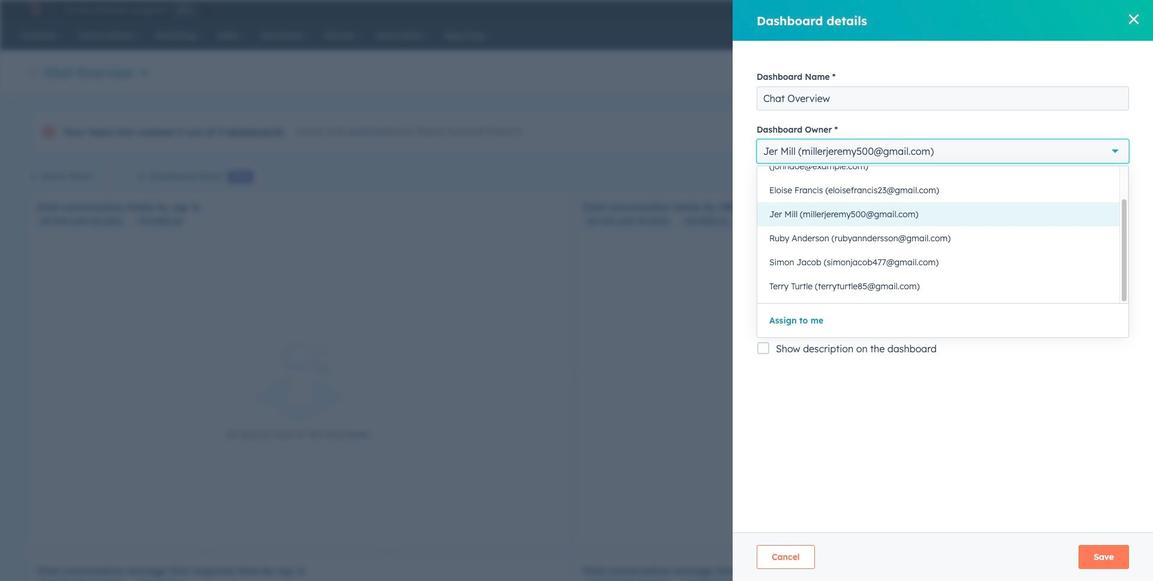 Task type: vqa. For each thing, say whether or not it's contained in the screenshot.
menu
yes



Task type: locate. For each thing, give the bounding box(es) containing it.
jer mill image
[[1042, 4, 1053, 15]]

menu
[[864, 0, 1130, 19]]

None text field
[[757, 87, 1129, 111], [761, 206, 1117, 294], [757, 87, 1129, 111], [761, 206, 1117, 294]]

group
[[828, 304, 852, 320]]

list box
[[758, 154, 1129, 303]]

marketplaces image
[[951, 5, 962, 16]]

chat conversation average first response time by rep element
[[29, 557, 570, 582]]

dialog
[[733, 0, 1153, 582]]

close image
[[1129, 14, 1139, 24]]

Search HubSpot search field
[[967, 25, 1102, 46]]

banner
[[29, 60, 1116, 83]]



Task type: describe. For each thing, give the bounding box(es) containing it.
chat conversation average time to close by rep element
[[576, 557, 1116, 582]]

chat conversation totals by url element
[[576, 193, 1116, 551]]

chat conversation totals by rep element
[[29, 193, 570, 551]]



